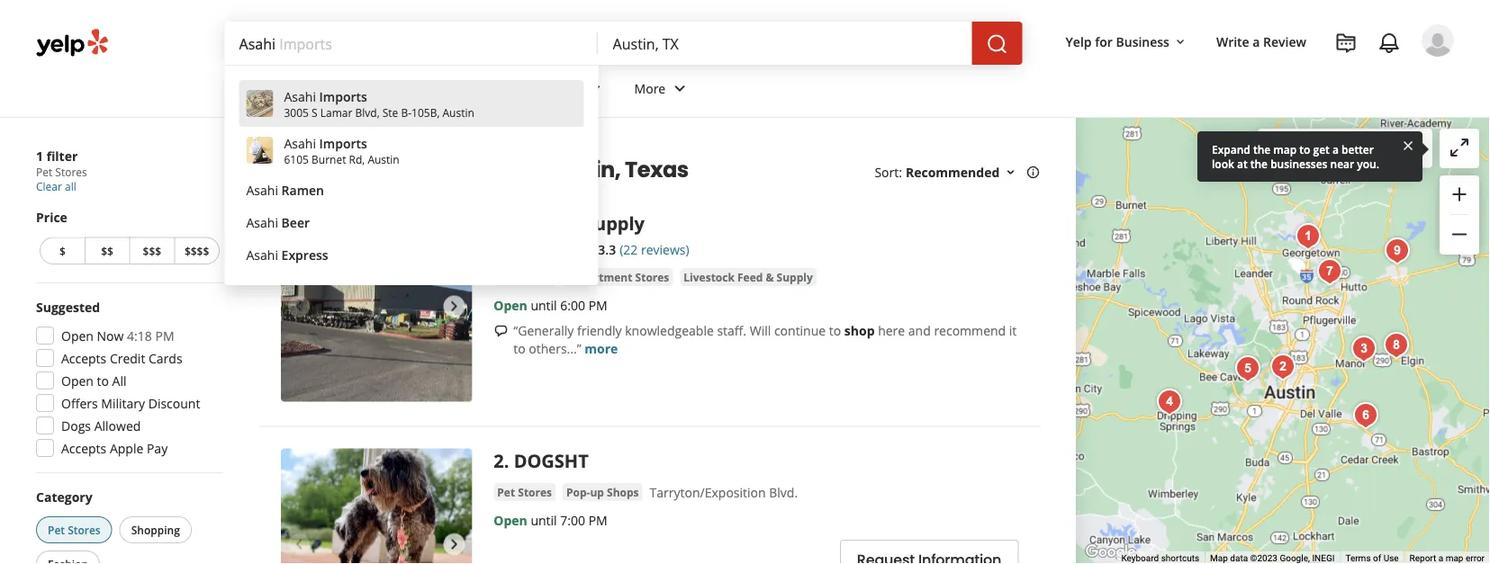 Task type: vqa. For each thing, say whether or not it's contained in the screenshot.
the "$" Button
yes



Task type: describe. For each thing, give the bounding box(es) containing it.
restaurants link
[[222, 65, 347, 117]]

filter
[[47, 147, 78, 164]]

map data ©2023 google, inegi
[[1211, 554, 1335, 564]]

2 . dogsht
[[494, 449, 589, 474]]

clear all link
[[36, 179, 76, 194]]

asahi beer
[[246, 214, 310, 231]]

google,
[[1280, 554, 1310, 564]]

more link
[[620, 65, 705, 117]]

department
[[567, 270, 633, 285]]

imports for asahi imports 6105 burnet rd, austin
[[319, 135, 367, 152]]

to inside the expand the map to get a better look at the businesses near you.
[[1300, 142, 1311, 157]]

&
[[766, 270, 774, 285]]

zoom out image
[[1449, 224, 1471, 245]]

google image
[[1081, 541, 1141, 565]]

continue
[[775, 322, 826, 339]]

slideshow element for open until 7:00 pm
[[281, 449, 472, 565]]

previous image for open until 6:00 pm
[[288, 296, 310, 318]]

report
[[1410, 554, 1437, 564]]

austin,
[[545, 154, 621, 185]]

dogsht image
[[281, 449, 472, 565]]

24 chevron down v2 image for restaurants
[[311, 78, 332, 99]]

6105
[[284, 152, 309, 167]]

couronne company image
[[1347, 331, 1383, 368]]

pet stores for pet stores button inside the category group
[[48, 523, 101, 538]]

asahi for ramen
[[246, 181, 278, 199]]

.
[[504, 449, 509, 474]]

all
[[65, 179, 76, 194]]

accepts apple pay
[[61, 440, 168, 457]]

inegi
[[1313, 554, 1335, 564]]

pop-
[[567, 485, 590, 500]]

next image
[[443, 534, 465, 556]]

ste
[[383, 105, 398, 120]]

offers
[[61, 395, 98, 412]]

3.3
[[598, 241, 616, 258]]

report a map error link
[[1410, 554, 1485, 564]]

10
[[304, 154, 325, 185]]

pop-up shops button
[[563, 484, 643, 502]]

Find text field
[[239, 33, 584, 53]]

stores for pet stores button inside the category group
[[68, 523, 101, 538]]

(22 reviews)
[[620, 241, 690, 258]]

near
[[489, 154, 541, 185]]

open until 6:00 pm
[[494, 297, 608, 314]]

user actions element
[[1052, 23, 1480, 133]]

auto services link
[[487, 65, 620, 117]]

to left all
[[97, 372, 109, 390]]

dogs
[[61, 417, 91, 435]]

pm for open until 7:00 pm
[[589, 512, 608, 529]]

open until 7:00 pm
[[494, 512, 608, 529]]

keyboard shortcuts button
[[1122, 553, 1200, 565]]

to left the shop
[[829, 322, 841, 339]]

group containing suggested
[[31, 298, 223, 463]]

department stores
[[567, 270, 670, 285]]

price
[[36, 209, 67, 226]]

here and recommend it to others..."
[[514, 322, 1017, 357]]

supply inside button
[[777, 270, 813, 285]]

asahi for 6105 burnet rd, austin
[[284, 135, 316, 152]]

a inside the expand the map to get a better look at the businesses near you.
[[1333, 142, 1339, 157]]

tarryton/exposition
[[650, 485, 766, 502]]

a for report
[[1439, 554, 1444, 564]]

shops
[[607, 485, 639, 500]]

business categories element
[[222, 65, 1455, 117]]

department stores link
[[563, 268, 673, 287]]

"generally friendly knowledgeable staff. will continue to shop
[[514, 322, 875, 339]]

auto services
[[502, 80, 581, 97]]

yelp for business button
[[1059, 25, 1195, 58]]

projects image
[[1336, 32, 1357, 54]]

price group
[[36, 209, 223, 268]]

$ button
[[40, 237, 84, 265]]

until for until 6:00 pm
[[531, 297, 557, 314]]

livestock feed & supply link
[[680, 268, 817, 287]]

ramen
[[282, 181, 324, 199]]

$$ button
[[84, 237, 129, 265]]

more
[[585, 340, 618, 357]]

accepts for accepts apple pay
[[61, 440, 107, 457]]

6:00
[[561, 297, 586, 314]]

asahi ramen
[[246, 181, 324, 199]]

1 horizontal spatial shopping
[[312, 140, 361, 154]]

a for write
[[1253, 33, 1261, 50]]

search image
[[987, 33, 1008, 55]]

expand the map to get a better look at the businesses near you.
[[1212, 142, 1380, 171]]

dogs allowed
[[61, 417, 141, 435]]

pet inside 1 filter pet stores clear all
[[36, 165, 52, 180]]

3.3 link
[[598, 239, 616, 258]]

cards
[[149, 350, 182, 367]]

knowledgeable
[[625, 322, 714, 339]]

burnet
[[312, 152, 346, 167]]

dogsht
[[514, 449, 589, 474]]

look
[[1212, 156, 1235, 171]]

department stores button
[[563, 268, 673, 287]]

auto
[[502, 80, 530, 97]]

yelp for business
[[1066, 33, 1170, 50]]

pm for open now 4:18 pm
[[155, 327, 174, 345]]

for
[[1095, 33, 1113, 50]]

pet inside the category group
[[48, 523, 65, 538]]

24 chevron down v2 image for more
[[669, 78, 691, 99]]

expand the map to get a better look at the businesses near you. tooltip
[[1198, 132, 1423, 182]]

businesses
[[1271, 156, 1328, 171]]

zoom in image
[[1449, 184, 1471, 205]]

keyboard
[[1122, 554, 1159, 564]]

texas
[[625, 154, 689, 185]]

top 10 best shopping near austin, texas
[[259, 154, 689, 185]]

map region
[[1063, 0, 1491, 565]]

dd's dog treats image
[[1313, 254, 1349, 290]]

pet stores link
[[494, 484, 556, 502]]

pet stores for the top pet stores button
[[497, 485, 552, 500]]

up
[[590, 485, 604, 500]]

review
[[1264, 33, 1307, 50]]

data
[[1231, 554, 1249, 564]]



Task type: locate. For each thing, give the bounding box(es) containing it.
1 horizontal spatial yelp
[[1066, 33, 1092, 50]]

until up "generally on the left bottom of the page
[[531, 297, 557, 314]]

1 slideshow element from the top
[[281, 211, 472, 402]]

(22
[[620, 241, 638, 258]]

terms
[[1346, 554, 1371, 564]]

0 horizontal spatial map
[[1274, 142, 1297, 157]]

stores down the (22 reviews)
[[636, 270, 670, 285]]

error
[[1466, 554, 1485, 564]]

asahi imports 3005 s lamar blvd, ste b-105b, austin
[[284, 88, 475, 120]]

pm
[[589, 297, 608, 314], [155, 327, 174, 345], [589, 512, 608, 529]]

1 vertical spatial group
[[31, 298, 223, 463]]

a right report at the right bottom of page
[[1439, 554, 1444, 564]]

write a review
[[1217, 33, 1307, 50]]

0 horizontal spatial 24 chevron down v2 image
[[311, 78, 332, 99]]

0 vertical spatial previous image
[[288, 296, 310, 318]]

group
[[1440, 176, 1480, 255], [31, 298, 223, 463]]

0 vertical spatial pet stores button
[[494, 484, 556, 502]]

pet down 1
[[36, 165, 52, 180]]

2 services from the left
[[533, 80, 581, 97]]

2 horizontal spatial 24 chevron down v2 image
[[669, 78, 691, 99]]

pet
[[36, 165, 52, 180], [497, 485, 515, 500], [48, 523, 65, 538]]

24 chevron down v2 image inside "restaurants" link
[[311, 78, 332, 99]]

0 vertical spatial until
[[531, 297, 557, 314]]

1 horizontal spatial 24 chevron down v2 image
[[451, 78, 473, 99]]

map for error
[[1446, 554, 1464, 564]]

austin right rd,
[[368, 152, 400, 167]]

16 info v2 image
[[1026, 165, 1041, 180]]

$$$ button
[[129, 237, 174, 265]]

map right the as
[[1354, 140, 1380, 157]]

None search field
[[225, 22, 1026, 65]]

tractor supply image
[[1379, 328, 1415, 364]]

services left 24 chevron down v2 icon
[[533, 80, 581, 97]]

$$$$ button
[[174, 237, 220, 265]]

0 horizontal spatial pet stores
[[48, 523, 101, 538]]

asahi for express
[[246, 246, 278, 263]]

pm up cards
[[155, 327, 174, 345]]

1
[[36, 147, 43, 164]]

2
[[494, 449, 504, 474]]

0 vertical spatial a
[[1253, 33, 1261, 50]]

asahi inside 'asahi imports 3005 s lamar blvd, ste b-105b, austin'
[[284, 88, 316, 105]]

write
[[1217, 33, 1250, 50]]

livestock feed & supply
[[684, 270, 813, 285]]

2 imports from the top
[[319, 135, 367, 152]]

1 vertical spatial austin
[[368, 152, 400, 167]]

asahi up 'asahi beer'
[[246, 181, 278, 199]]

1 vertical spatial until
[[531, 512, 557, 529]]

services
[[400, 80, 448, 97], [533, 80, 581, 97]]

until for until 7:00 pm
[[531, 512, 557, 529]]

0 vertical spatial slideshow element
[[281, 211, 472, 402]]

until left 7:00
[[531, 512, 557, 529]]

stores inside the pet stores link
[[518, 485, 552, 500]]

0 horizontal spatial pet stores button
[[36, 517, 112, 544]]

asahi down 'asahi beer'
[[246, 246, 278, 263]]

discount
[[148, 395, 200, 412]]

2 vertical spatial a
[[1439, 554, 1444, 564]]

search
[[1294, 140, 1334, 157]]

open up offers
[[61, 372, 94, 390]]

1 vertical spatial accepts
[[61, 440, 107, 457]]

keyboard shortcuts
[[1122, 554, 1200, 564]]

you.
[[1358, 156, 1380, 171]]

shopping link
[[312, 140, 361, 154]]

yelp left for
[[1066, 33, 1092, 50]]

yelp link
[[259, 140, 283, 154]]

1 filter pet stores clear all
[[36, 147, 87, 194]]

open for open to all
[[61, 372, 94, 390]]

sort:
[[875, 164, 902, 181]]

1 horizontal spatial supply
[[777, 270, 813, 285]]

accepts down 'dogs'
[[61, 440, 107, 457]]

shopping inside button
[[131, 523, 180, 538]]

asahi right yelp link
[[284, 135, 316, 152]]

1 24 chevron down v2 image from the left
[[311, 78, 332, 99]]

2 horizontal spatial a
[[1439, 554, 1444, 564]]

$
[[59, 244, 66, 259]]

1 until from the top
[[531, 297, 557, 314]]

credit
[[110, 350, 145, 367]]

24 chevron down v2 image for home services
[[451, 78, 473, 99]]

16 speech v2 image
[[494, 324, 508, 339]]

pet down '.'
[[497, 485, 515, 500]]

supply right &
[[777, 270, 813, 285]]

1 horizontal spatial services
[[533, 80, 581, 97]]

2 vertical spatial pet
[[48, 523, 65, 538]]

livestock feed & supply button
[[680, 268, 817, 287]]

1 horizontal spatial group
[[1440, 176, 1480, 255]]

3 24 chevron down v2 image from the left
[[669, 78, 691, 99]]

imports inside 'asahi imports 3005 s lamar blvd, ste b-105b, austin'
[[319, 88, 367, 105]]

shop
[[845, 322, 875, 339]]

tractor supply image
[[281, 211, 472, 402], [1291, 219, 1327, 255], [1380, 233, 1416, 269], [1152, 385, 1188, 421], [1349, 398, 1385, 434]]

recommend
[[934, 322, 1006, 339]]

©2023
[[1251, 554, 1278, 564]]

2 24 chevron down v2 image from the left
[[451, 78, 473, 99]]

home
[[361, 80, 397, 97]]

asahi left 'beer'
[[246, 214, 278, 231]]

report a map error
[[1410, 554, 1485, 564]]

2 slideshow element from the top
[[281, 449, 472, 565]]

1 previous image from the top
[[288, 296, 310, 318]]

0 vertical spatial austin
[[443, 105, 475, 120]]

yelp inside button
[[1066, 33, 1092, 50]]

pet stores down 2 . dogsht
[[497, 485, 552, 500]]

services up 105b,
[[400, 80, 448, 97]]

allowed
[[94, 417, 141, 435]]

0 horizontal spatial services
[[400, 80, 448, 97]]

24 chevron down v2 image up s
[[311, 78, 332, 99]]

express
[[282, 246, 328, 263]]

jake and blues raw dog food image
[[1231, 351, 1267, 387]]

map left error
[[1446, 554, 1464, 564]]

clear
[[36, 179, 62, 194]]

reviews)
[[641, 241, 690, 258]]

all
[[112, 372, 127, 390]]

stores for the top pet stores button
[[518, 485, 552, 500]]

1 vertical spatial pet
[[497, 485, 515, 500]]

stores inside the category group
[[68, 523, 101, 538]]

1 accepts from the top
[[61, 350, 107, 367]]

open up 16 speech v2 icon
[[494, 297, 528, 314]]

tractor supply
[[514, 211, 645, 236]]

accepts
[[61, 350, 107, 367], [61, 440, 107, 457]]

imports up best
[[319, 135, 367, 152]]

pet stores button down category
[[36, 517, 112, 544]]

1 vertical spatial imports
[[319, 135, 367, 152]]

imports for asahi imports 3005 s lamar blvd, ste b-105b, austin
[[319, 88, 367, 105]]

0 vertical spatial accepts
[[61, 350, 107, 367]]

yelp for yelp for business
[[1066, 33, 1092, 50]]

open down the pet stores link
[[494, 512, 528, 529]]

pm right 6:00
[[589, 297, 608, 314]]

previous image for open until 7:00 pm
[[288, 534, 310, 556]]

0 horizontal spatial yelp
[[259, 140, 283, 154]]

yelp for yelp link
[[259, 140, 283, 154]]

0 vertical spatial group
[[1440, 176, 1480, 255]]

0 horizontal spatial austin
[[368, 152, 400, 167]]

supply up the 3.3 link
[[585, 211, 645, 236]]

better
[[1342, 142, 1374, 157]]

1 imports from the top
[[319, 88, 367, 105]]

friendly
[[577, 322, 622, 339]]

open for open until 6:00 pm
[[494, 297, 528, 314]]

livestock
[[684, 270, 735, 285]]

1 vertical spatial previous image
[[288, 534, 310, 556]]

military
[[101, 395, 145, 412]]

slideshow element for open until 6:00 pm
[[281, 211, 472, 402]]

now
[[97, 327, 124, 345]]

none field near
[[613, 33, 958, 53]]

$$
[[101, 244, 113, 259]]

yelp left 16 chevron right v2 icon
[[259, 140, 283, 154]]

1 horizontal spatial a
[[1333, 142, 1339, 157]]

2 horizontal spatial map
[[1446, 554, 1464, 564]]

category group
[[32, 488, 223, 565]]

dogsht link
[[514, 449, 589, 474]]

stores down category
[[68, 523, 101, 538]]

dogsht image
[[1266, 349, 1302, 386]]

Near text field
[[613, 33, 958, 53]]

open for open now 4:18 pm
[[61, 327, 94, 345]]

24 chevron down v2 image inside home services link
[[451, 78, 473, 99]]

0 vertical spatial supply
[[585, 211, 645, 236]]

16 chevron down v2 image
[[1174, 35, 1188, 49]]

asahi left lamar
[[284, 88, 316, 105]]

1 vertical spatial supply
[[777, 270, 813, 285]]

previous image
[[288, 296, 310, 318], [288, 534, 310, 556]]

search as map moves
[[1294, 140, 1422, 157]]

map left the get
[[1274, 142, 1297, 157]]

$$$$
[[185, 244, 209, 259]]

austin right 105b,
[[443, 105, 475, 120]]

pet stores inside the category group
[[48, 523, 101, 538]]

pet stores button inside the category group
[[36, 517, 112, 544]]

tractor supply link
[[514, 211, 645, 236]]

map inside the expand the map to get a better look at the businesses near you.
[[1274, 142, 1297, 157]]

3005
[[284, 105, 309, 120]]

stores for department stores "button" at the left of the page
[[636, 270, 670, 285]]

1 services from the left
[[400, 80, 448, 97]]

16 chevron right v2 image
[[290, 140, 304, 155]]

pet stores button
[[494, 484, 556, 502], [36, 517, 112, 544]]

2 accepts from the top
[[61, 440, 107, 457]]

close image
[[1402, 137, 1416, 153]]

2 previous image from the top
[[288, 534, 310, 556]]

open for open until 7:00 pm
[[494, 512, 528, 529]]

stores
[[55, 165, 87, 180], [636, 270, 670, 285], [518, 485, 552, 500], [68, 523, 101, 538]]

notifications image
[[1379, 32, 1401, 54]]

austin inside asahi imports 6105 burnet rd, austin
[[368, 152, 400, 167]]

business
[[1116, 33, 1170, 50]]

to inside here and recommend it to others..."
[[514, 340, 526, 357]]

pet stores down category
[[48, 523, 101, 538]]

top
[[259, 154, 300, 185]]

1 vertical spatial pet stores
[[48, 523, 101, 538]]

a right the get
[[1333, 142, 1339, 157]]

stores inside department stores "button"
[[636, 270, 670, 285]]

1 horizontal spatial map
[[1354, 140, 1380, 157]]

map for to
[[1274, 142, 1297, 157]]

map
[[1354, 140, 1380, 157], [1274, 142, 1297, 157], [1446, 554, 1464, 564]]

pet down category
[[48, 523, 65, 538]]

asahi imports 6105 burnet rd, austin
[[284, 135, 400, 167]]

0 vertical spatial pet
[[36, 165, 52, 180]]

to down "generally on the left bottom of the page
[[514, 340, 526, 357]]

expand
[[1212, 142, 1251, 157]]

1 vertical spatial yelp
[[259, 140, 283, 154]]

0 horizontal spatial group
[[31, 298, 223, 463]]

0 vertical spatial imports
[[319, 88, 367, 105]]

pet stores button down 2 . dogsht
[[494, 484, 556, 502]]

2 until from the top
[[531, 512, 557, 529]]

open down suggested
[[61, 327, 94, 345]]

home services
[[361, 80, 448, 97]]

pm right 7:00
[[589, 512, 608, 529]]

expand map image
[[1449, 137, 1471, 158]]

imports right s
[[319, 88, 367, 105]]

accepts credit cards
[[61, 350, 182, 367]]

0 horizontal spatial supply
[[585, 211, 645, 236]]

0 vertical spatial pm
[[589, 297, 608, 314]]

accepts up open to all
[[61, 350, 107, 367]]

imports inside asahi imports 6105 burnet rd, austin
[[319, 135, 367, 152]]

stores inside 1 filter pet stores clear all
[[55, 165, 87, 180]]

map
[[1211, 554, 1228, 564]]

"generally
[[514, 322, 574, 339]]

next image
[[443, 296, 465, 318]]

pop-up shops
[[567, 485, 639, 500]]

services for home services
[[400, 80, 448, 97]]

slideshow element
[[281, 211, 472, 402], [281, 449, 472, 565]]

0 horizontal spatial shopping
[[131, 523, 180, 538]]

as
[[1337, 140, 1350, 157]]

accepts for accepts credit cards
[[61, 350, 107, 367]]

rd,
[[349, 152, 365, 167]]

pop-up shops link
[[563, 484, 643, 502]]

1 horizontal spatial austin
[[443, 105, 475, 120]]

moves
[[1384, 140, 1422, 157]]

1 vertical spatial pet stores button
[[36, 517, 112, 544]]

beer
[[282, 214, 310, 231]]

0 vertical spatial pet stores
[[497, 485, 552, 500]]

map for moves
[[1354, 140, 1380, 157]]

1 vertical spatial slideshow element
[[281, 449, 472, 565]]

1 horizontal spatial pet stores
[[497, 485, 552, 500]]

None field
[[239, 33, 584, 53], [613, 33, 958, 53], [239, 33, 584, 53]]

terms of use
[[1346, 554, 1399, 564]]

asahi for 3005 s lamar blvd, ste b-105b, austin
[[284, 88, 316, 105]]

use
[[1384, 554, 1399, 564]]

0 vertical spatial yelp
[[1066, 33, 1092, 50]]

more
[[635, 80, 666, 97]]

a right the write
[[1253, 33, 1261, 50]]

105b,
[[412, 105, 440, 120]]

staff.
[[717, 322, 747, 339]]

austin inside 'asahi imports 3005 s lamar blvd, ste b-105b, austin'
[[443, 105, 475, 120]]

services for auto services
[[533, 80, 581, 97]]

a
[[1253, 33, 1261, 50], [1333, 142, 1339, 157], [1439, 554, 1444, 564]]

asahi inside asahi imports 6105 burnet rd, austin
[[284, 135, 316, 152]]

24 chevron down v2 image left auto
[[451, 78, 473, 99]]

24 chevron down v2 image inside more link
[[669, 78, 691, 99]]

1 horizontal spatial pet stores button
[[494, 484, 556, 502]]

2 horizontal spatial shopping
[[381, 154, 484, 185]]

austin
[[443, 105, 475, 120], [368, 152, 400, 167]]

0 horizontal spatial a
[[1253, 33, 1261, 50]]

24 chevron down v2 image right more
[[669, 78, 691, 99]]

open now 4:18 pm
[[61, 327, 174, 345]]

2 vertical spatial pm
[[589, 512, 608, 529]]

blvd.
[[769, 485, 798, 502]]

feed
[[738, 270, 763, 285]]

ruby a. image
[[1422, 24, 1455, 57]]

  text field
[[239, 33, 584, 53]]

24 chevron down v2 image
[[311, 78, 332, 99], [451, 78, 473, 99], [669, 78, 691, 99]]

asahi for beer
[[246, 214, 278, 231]]

1 vertical spatial pm
[[155, 327, 174, 345]]

to left the get
[[1300, 142, 1311, 157]]

b-
[[401, 105, 412, 120]]

stores down filter
[[55, 165, 87, 180]]

1 vertical spatial a
[[1333, 142, 1339, 157]]

stores down 2 . dogsht
[[518, 485, 552, 500]]

pm for open until 6:00 pm
[[589, 297, 608, 314]]

24 chevron down v2 image
[[584, 78, 606, 99]]

near
[[1331, 156, 1355, 171]]



